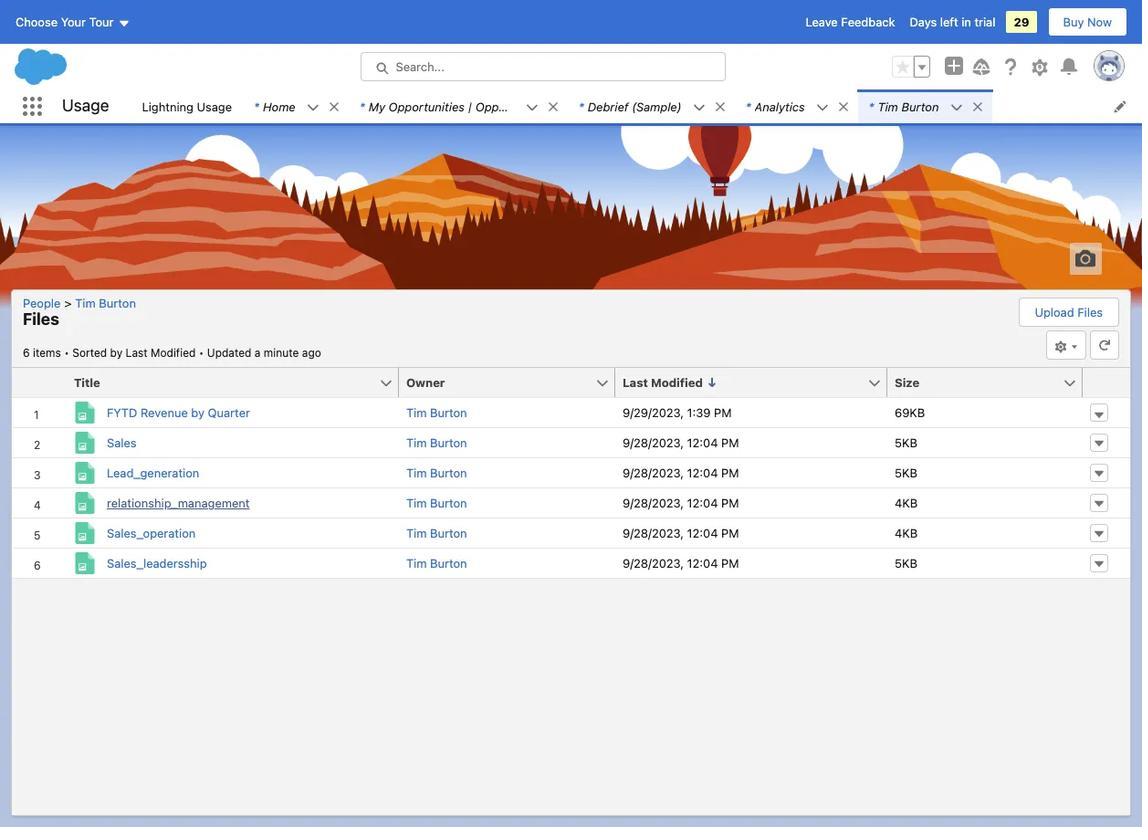 Task type: describe. For each thing, give the bounding box(es) containing it.
9/28/2023, 12:04 pm for sales_operation
[[623, 526, 740, 541]]

pm for fytd revenue by quarter
[[715, 406, 732, 420]]

9/28/2023, for lead_generation
[[623, 466, 684, 481]]

burton for sales_operation
[[430, 526, 467, 541]]

a
[[255, 346, 261, 360]]

my
[[369, 99, 385, 114]]

lead_generation link
[[74, 462, 200, 484]]

action element
[[1083, 368, 1131, 398]]

69 kb
[[895, 406, 926, 420]]

action image
[[1083, 368, 1131, 397]]

trial
[[975, 15, 996, 29]]

relationship_management link
[[74, 492, 250, 514]]

9/28/2023, 12:04 pm for sales
[[623, 436, 740, 450]]

last inside "button"
[[623, 375, 648, 390]]

tim burton link for sales_leadersship
[[407, 556, 467, 571]]

owner element
[[399, 368, 627, 398]]

lightning usage link
[[131, 90, 243, 123]]

analytics
[[755, 99, 805, 114]]

2 opportunities from the left
[[476, 99, 552, 114]]

tim burton for sales_operation
[[407, 526, 467, 541]]

tim for sales_operation
[[407, 526, 427, 541]]

|
[[468, 99, 472, 114]]

feedback
[[842, 15, 896, 29]]

title button
[[67, 368, 379, 397]]

lead_generation
[[107, 466, 200, 481]]

pm for sales
[[722, 436, 740, 450]]

4 for relationship_management
[[895, 496, 903, 511]]

tim for sales_leadersship
[[407, 556, 427, 571]]

files grid
[[12, 368, 1131, 579]]

owner button
[[399, 368, 596, 397]]

* for * my opportunities | opportunities
[[360, 99, 365, 114]]

text default image for * analytics
[[816, 101, 829, 114]]

kb for sales_operation
[[903, 526, 918, 541]]

lightning usage
[[142, 99, 232, 114]]

burton for fytd revenue by quarter
[[430, 406, 467, 420]]

12:04 for lead_generation
[[688, 466, 719, 481]]

5 for sales_leadersship
[[895, 556, 903, 571]]

text default image for debrief (sample)
[[714, 100, 727, 113]]

0 vertical spatial last
[[126, 346, 148, 360]]

upload files button
[[1021, 299, 1118, 326]]

4 kb for relationship_management
[[895, 496, 918, 511]]

lightning
[[142, 99, 194, 114]]

people
[[23, 296, 61, 311]]

tim burton link for sales_operation
[[407, 526, 467, 541]]

choose your tour button
[[15, 7, 131, 37]]

your
[[61, 15, 86, 29]]

owner
[[407, 375, 445, 390]]

5 kb for sales_leadersship
[[895, 556, 918, 571]]

1:39
[[688, 406, 711, 420]]

kb for sales
[[903, 436, 918, 450]]

* debrief (sample)
[[579, 99, 682, 114]]

5 kb for lead_generation
[[895, 466, 918, 481]]

1 opportunities from the left
[[389, 99, 465, 114]]

tim for sales
[[407, 436, 427, 450]]

in
[[962, 15, 972, 29]]

people link
[[23, 296, 68, 311]]

sales_operation link
[[74, 523, 196, 544]]

burton for sales_leadersship
[[430, 556, 467, 571]]

leave
[[806, 15, 838, 29]]

9/28/2023, 12:04 pm for relationship_management
[[623, 496, 740, 511]]

debrief
[[588, 99, 629, 114]]

text default image for * my opportunities | opportunities
[[526, 101, 539, 114]]

text default image for * home
[[307, 101, 320, 114]]

updated
[[207, 346, 252, 360]]

kb for fytd revenue by quarter
[[910, 406, 926, 420]]

69
[[895, 406, 910, 420]]

* tim burton
[[869, 99, 940, 114]]

* for * debrief (sample)
[[579, 99, 584, 114]]

title
[[74, 375, 100, 390]]

leave feedback
[[806, 15, 896, 29]]

burton for relationship_management
[[430, 496, 467, 511]]

* for * tim burton
[[869, 99, 875, 114]]

files status
[[23, 346, 207, 360]]

sales_operation
[[107, 526, 196, 541]]

files|files|list view element
[[11, 290, 1132, 817]]

9/28/2023, for sales_leadersship
[[623, 556, 684, 571]]

1 list item from the left
[[243, 90, 349, 123]]

search... button
[[360, 52, 726, 81]]

(sample)
[[632, 99, 682, 114]]

text default image for * debrief (sample)
[[693, 101, 706, 114]]

sales link
[[74, 432, 137, 454]]

relationship_management
[[107, 496, 250, 511]]

12:04 for relationship_management
[[688, 496, 719, 511]]

by inside files "grid"
[[191, 406, 205, 420]]

tim for fytd revenue by quarter
[[407, 406, 427, 420]]

6
[[23, 346, 30, 360]]

search...
[[396, 59, 445, 74]]

5 kb for sales
[[895, 436, 918, 450]]

usage inside lightning usage link
[[197, 99, 232, 114]]



Task type: vqa. For each thing, say whether or not it's contained in the screenshot.
the "Search..." at the top left
yes



Task type: locate. For each thing, give the bounding box(es) containing it.
• right items
[[64, 346, 69, 360]]

revenue
[[141, 406, 188, 420]]

item number image
[[12, 368, 67, 397]]

usage
[[62, 96, 109, 115], [197, 99, 232, 114]]

5 9/28/2023, 12:04 pm from the top
[[623, 556, 740, 571]]

3 9/28/2023, from the top
[[623, 496, 684, 511]]

4 12:04 from the top
[[688, 526, 719, 541]]

tim burton for sales
[[407, 436, 467, 450]]

• left updated
[[199, 346, 204, 360]]

text default image down search... button
[[547, 100, 560, 113]]

list containing lightning usage
[[131, 90, 1143, 123]]

text default image for home
[[328, 100, 341, 113]]

size
[[895, 375, 920, 390]]

leave feedback link
[[806, 15, 896, 29]]

1 12:04 from the top
[[688, 436, 719, 450]]

tim burton link for sales
[[407, 436, 467, 450]]

burton for lead_generation
[[430, 466, 467, 481]]

text default image right * tim burton
[[972, 100, 984, 113]]

modified inside "button"
[[651, 375, 703, 390]]

3 12:04 from the top
[[688, 496, 719, 511]]

modified
[[151, 346, 196, 360], [651, 375, 703, 390]]

minute
[[264, 346, 299, 360]]

1 * from the left
[[254, 99, 259, 114]]

sales_leadersship
[[107, 556, 207, 571]]

2 • from the left
[[199, 346, 204, 360]]

3 5 kb from the top
[[895, 556, 918, 571]]

5 list item from the left
[[858, 90, 993, 123]]

1 vertical spatial 4 kb
[[895, 526, 918, 541]]

upload files
[[1035, 305, 1104, 320]]

9/29/2023, 1:39 pm
[[623, 406, 732, 420]]

2 9/28/2023, from the top
[[623, 466, 684, 481]]

quarter
[[208, 406, 250, 420]]

buy now button
[[1048, 7, 1128, 37]]

title element
[[67, 368, 410, 398]]

tim for relationship_management
[[407, 496, 427, 511]]

tim burton link for relationship_management
[[407, 496, 467, 511]]

tim
[[878, 99, 899, 114], [75, 296, 96, 311], [407, 406, 427, 420], [407, 436, 427, 450], [407, 466, 427, 481], [407, 496, 427, 511], [407, 526, 427, 541], [407, 556, 427, 571]]

9/28/2023, for sales
[[623, 436, 684, 450]]

sales_leadersship link
[[74, 553, 207, 575]]

last up 9/29/2023,
[[623, 375, 648, 390]]

4 list item from the left
[[735, 90, 858, 123]]

text default image right (sample)
[[693, 101, 706, 114]]

4
[[895, 496, 903, 511], [895, 526, 903, 541]]

modified up 9/29/2023, 1:39 pm
[[651, 375, 703, 390]]

1 vertical spatial by
[[191, 406, 205, 420]]

3 5 from the top
[[895, 556, 903, 571]]

tim burton link
[[68, 296, 143, 311], [407, 406, 467, 420], [407, 436, 467, 450], [407, 466, 467, 481], [407, 496, 467, 511], [407, 526, 467, 541], [407, 556, 467, 571]]

2 5 from the top
[[895, 466, 903, 481]]

buy
[[1064, 15, 1085, 29]]

4 * from the left
[[746, 99, 751, 114]]

5 kb
[[895, 436, 918, 450], [895, 466, 918, 481], [895, 556, 918, 571]]

1 • from the left
[[64, 346, 69, 360]]

5 12:04 from the top
[[688, 556, 719, 571]]

1 4 kb from the top
[[895, 496, 918, 511]]

* left debrief
[[579, 99, 584, 114]]

9/28/2023, for sales_operation
[[623, 526, 684, 541]]

12:04 for sales_operation
[[688, 526, 719, 541]]

group
[[893, 56, 931, 78]]

last modified
[[623, 375, 703, 390]]

1 vertical spatial 5
[[895, 466, 903, 481]]

pm for lead_generation
[[722, 466, 740, 481]]

days left in trial
[[910, 15, 996, 29]]

text default image right home
[[307, 101, 320, 114]]

4 kb
[[895, 496, 918, 511], [895, 526, 918, 541]]

tim burton
[[75, 296, 136, 311], [407, 406, 467, 420], [407, 436, 467, 450], [407, 466, 467, 481], [407, 496, 467, 511], [407, 526, 467, 541], [407, 556, 467, 571]]

0 vertical spatial by
[[110, 346, 123, 360]]

text default image left * analytics
[[714, 100, 727, 113]]

9/29/2023,
[[623, 406, 684, 420]]

tim burton for fytd revenue by quarter
[[407, 406, 467, 420]]

modified left updated
[[151, 346, 196, 360]]

1 5 from the top
[[895, 436, 903, 450]]

0 vertical spatial 4 kb
[[895, 496, 918, 511]]

tim burton link for lead_generation
[[407, 466, 467, 481]]

3 * from the left
[[579, 99, 584, 114]]

0 vertical spatial modified
[[151, 346, 196, 360]]

5 * from the left
[[869, 99, 875, 114]]

* my opportunities | opportunities
[[360, 99, 552, 114]]

5 9/28/2023, from the top
[[623, 556, 684, 571]]

1 9/28/2023, 12:04 pm from the top
[[623, 436, 740, 450]]

pm
[[715, 406, 732, 420], [722, 436, 740, 450], [722, 466, 740, 481], [722, 496, 740, 511], [722, 526, 740, 541], [722, 556, 740, 571]]

5 for lead_generation
[[895, 466, 903, 481]]

tim burton link for fytd revenue by quarter
[[407, 406, 467, 420]]

by right sorted
[[110, 346, 123, 360]]

fytd revenue by quarter
[[107, 406, 250, 420]]

last
[[126, 346, 148, 360], [623, 375, 648, 390]]

1 horizontal spatial modified
[[651, 375, 703, 390]]

last modified element
[[616, 368, 899, 398]]

burton
[[902, 99, 940, 114], [99, 296, 136, 311], [430, 406, 467, 420], [430, 436, 467, 450], [430, 466, 467, 481], [430, 496, 467, 511], [430, 526, 467, 541], [430, 556, 467, 571]]

list item
[[243, 90, 349, 123], [349, 90, 568, 123], [568, 90, 735, 123], [735, 90, 858, 123], [858, 90, 993, 123]]

item number element
[[12, 368, 67, 398]]

9/28/2023,
[[623, 436, 684, 450], [623, 466, 684, 481], [623, 496, 684, 511], [623, 526, 684, 541], [623, 556, 684, 571]]

pm for sales_operation
[[722, 526, 740, 541]]

1 vertical spatial modified
[[651, 375, 703, 390]]

2 4 kb from the top
[[895, 526, 918, 541]]

now
[[1088, 15, 1113, 29]]

4 for sales_operation
[[895, 526, 903, 541]]

left
[[941, 15, 959, 29]]

text default image
[[972, 100, 984, 113], [307, 101, 320, 114], [526, 101, 539, 114], [693, 101, 706, 114], [816, 101, 829, 114]]

0 horizontal spatial usage
[[62, 96, 109, 115]]

* home
[[254, 99, 296, 114]]

1 5 kb from the top
[[895, 436, 918, 450]]

2 12:04 from the top
[[688, 466, 719, 481]]

2 5 kb from the top
[[895, 466, 918, 481]]

buy now
[[1064, 15, 1113, 29]]

choose your tour
[[16, 15, 114, 29]]

text default image
[[328, 100, 341, 113], [547, 100, 560, 113], [714, 100, 727, 113], [837, 100, 850, 113], [951, 101, 963, 114]]

12:04 for sales_leadersship
[[688, 556, 719, 571]]

3 9/28/2023, 12:04 pm from the top
[[623, 496, 740, 511]]

choose
[[16, 15, 58, 29]]

by
[[110, 346, 123, 360], [191, 406, 205, 420]]

1 9/28/2023, from the top
[[623, 436, 684, 450]]

9/28/2023, 12:04 pm for sales_leadersship
[[623, 556, 740, 571]]

2 vertical spatial 5
[[895, 556, 903, 571]]

1 horizontal spatial last
[[623, 375, 648, 390]]

files
[[1078, 305, 1104, 320], [23, 310, 59, 329]]

2 9/28/2023, 12:04 pm from the top
[[623, 466, 740, 481]]

sorted
[[72, 346, 107, 360]]

pm for sales_leadersship
[[722, 556, 740, 571]]

text default image right * tim burton
[[951, 101, 963, 114]]

tim burton for sales_leadersship
[[407, 556, 467, 571]]

files up items
[[23, 310, 59, 329]]

files right upload
[[1078, 305, 1104, 320]]

* down feedback
[[869, 99, 875, 114]]

home
[[263, 99, 296, 114]]

tour
[[89, 15, 114, 29]]

0 vertical spatial 4
[[895, 496, 903, 511]]

0 vertical spatial 5
[[895, 436, 903, 450]]

•
[[64, 346, 69, 360], [199, 346, 204, 360]]

1 vertical spatial 5 kb
[[895, 466, 918, 481]]

2 vertical spatial 5 kb
[[895, 556, 918, 571]]

text default image right analytics
[[816, 101, 829, 114]]

text default image for my opportunities | opportunities
[[547, 100, 560, 113]]

1 horizontal spatial opportunities
[[476, 99, 552, 114]]

size button
[[888, 368, 1063, 397]]

2 list item from the left
[[349, 90, 568, 123]]

kb for lead_generation
[[903, 466, 918, 481]]

tim burton for lead_generation
[[407, 466, 467, 481]]

tim burton for relationship_management
[[407, 496, 467, 511]]

12:04 for sales
[[688, 436, 719, 450]]

* for * analytics
[[746, 99, 751, 114]]

sales
[[107, 436, 137, 450]]

1 horizontal spatial usage
[[197, 99, 232, 114]]

2 4 from the top
[[895, 526, 903, 541]]

0 horizontal spatial modified
[[151, 346, 196, 360]]

4 kb for sales_operation
[[895, 526, 918, 541]]

items
[[33, 346, 61, 360]]

0 horizontal spatial by
[[110, 346, 123, 360]]

kb
[[910, 406, 926, 420], [903, 436, 918, 450], [903, 466, 918, 481], [903, 496, 918, 511], [903, 526, 918, 541], [903, 556, 918, 571]]

1 horizontal spatial •
[[199, 346, 204, 360]]

upload
[[1035, 305, 1075, 320]]

days
[[910, 15, 938, 29]]

* analytics
[[746, 99, 805, 114]]

opportunities right |
[[476, 99, 552, 114]]

9/28/2023, for relationship_management
[[623, 496, 684, 511]]

text default image left my
[[328, 100, 341, 113]]

6 items • sorted by last modified • updated a minute ago
[[23, 346, 321, 360]]

4 9/28/2023, 12:04 pm from the top
[[623, 526, 740, 541]]

burton for sales
[[430, 436, 467, 450]]

1 horizontal spatial files
[[1078, 305, 1104, 320]]

1 vertical spatial last
[[623, 375, 648, 390]]

9/28/2023, 12:04 pm
[[623, 436, 740, 450], [623, 466, 740, 481], [623, 496, 740, 511], [623, 526, 740, 541], [623, 556, 740, 571]]

9/28/2023, 12:04 pm for lead_generation
[[623, 466, 740, 481]]

last right sorted
[[126, 346, 148, 360]]

by left 'quarter'
[[191, 406, 205, 420]]

0 vertical spatial 5 kb
[[895, 436, 918, 450]]

* for * home
[[254, 99, 259, 114]]

usage left lightning
[[62, 96, 109, 115]]

3 list item from the left
[[568, 90, 735, 123]]

* left home
[[254, 99, 259, 114]]

usage right lightning
[[197, 99, 232, 114]]

0 horizontal spatial •
[[64, 346, 69, 360]]

kb for relationship_management
[[903, 496, 918, 511]]

fytd revenue by quarter link
[[74, 402, 250, 424]]

tim for lead_generation
[[407, 466, 427, 481]]

size element
[[888, 368, 1094, 398]]

opportunities down search... on the left top of page
[[389, 99, 465, 114]]

opportunities
[[389, 99, 465, 114], [476, 99, 552, 114]]

text default image down search... button
[[526, 101, 539, 114]]

kb for sales_leadersship
[[903, 556, 918, 571]]

0 horizontal spatial opportunities
[[389, 99, 465, 114]]

* left analytics
[[746, 99, 751, 114]]

0 horizontal spatial files
[[23, 310, 59, 329]]

files inside 'button'
[[1078, 305, 1104, 320]]

4 9/28/2023, from the top
[[623, 526, 684, 541]]

5 for sales
[[895, 436, 903, 450]]

text default image left * tim burton
[[837, 100, 850, 113]]

pm for relationship_management
[[722, 496, 740, 511]]

2 * from the left
[[360, 99, 365, 114]]

1 vertical spatial 4
[[895, 526, 903, 541]]

text default image for analytics
[[837, 100, 850, 113]]

1 horizontal spatial by
[[191, 406, 205, 420]]

* left my
[[360, 99, 365, 114]]

ago
[[302, 346, 321, 360]]

1 4 from the top
[[895, 496, 903, 511]]

last modified button
[[616, 368, 868, 397]]

*
[[254, 99, 259, 114], [360, 99, 365, 114], [579, 99, 584, 114], [746, 99, 751, 114], [869, 99, 875, 114]]

5
[[895, 436, 903, 450], [895, 466, 903, 481], [895, 556, 903, 571]]

list
[[131, 90, 1143, 123]]

fytd
[[107, 406, 137, 420]]

29
[[1014, 15, 1030, 29]]

0 horizontal spatial last
[[126, 346, 148, 360]]

12:04
[[688, 436, 719, 450], [688, 466, 719, 481], [688, 496, 719, 511], [688, 526, 719, 541], [688, 556, 719, 571]]



